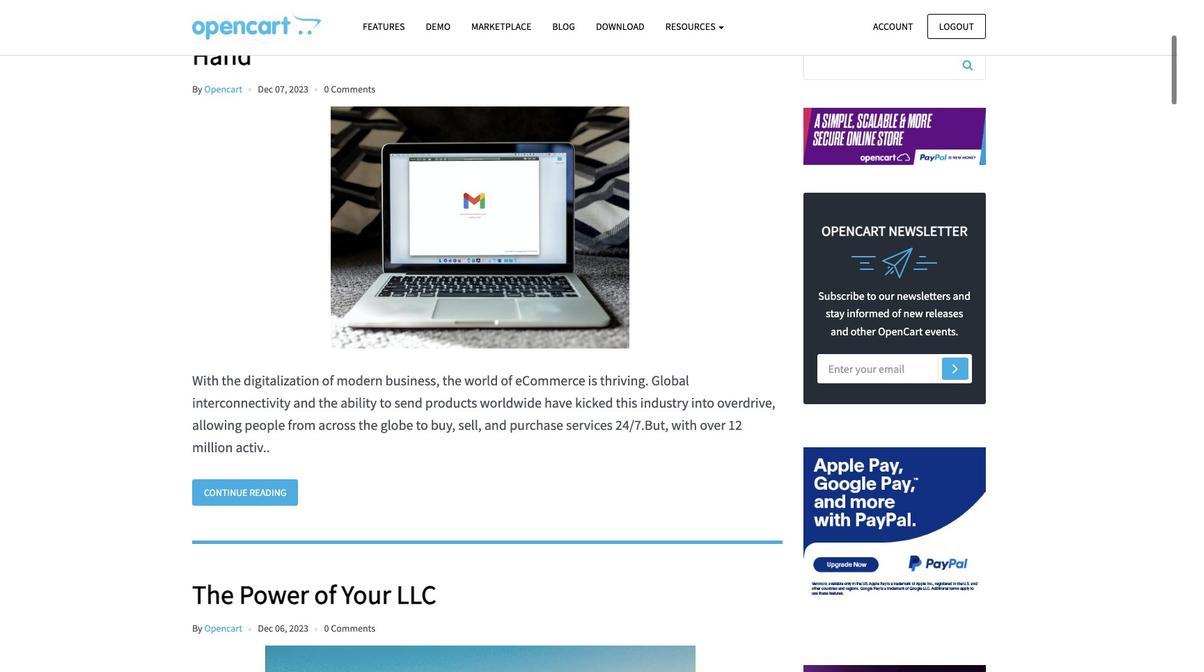Task type: describe. For each thing, give the bounding box(es) containing it.
subscribe
[[819, 289, 865, 303]]

have
[[545, 394, 573, 412]]

search
[[804, 7, 843, 24]]

2023 for power
[[289, 623, 309, 635]]

features link
[[352, 15, 416, 39]]

the power of your llc
[[192, 579, 437, 612]]

subscribe to our newsletters and stay informed of new releases and other opencart events.
[[819, 289, 971, 338]]

dec for email
[[258, 83, 273, 95]]

Enter your email text field
[[817, 355, 972, 384]]

across
[[319, 416, 356, 434]]

1 horizontal spatial hand
[[651, 7, 711, 40]]

demo link
[[416, 15, 461, 39]]

why email marketing and ecommerce go hand in hand
[[192, 7, 738, 71]]

0 for of
[[324, 623, 329, 635]]

with the digitalization of modern business, the world of ecommerce is thriving. global interconnectivity and the ability to send products worldwide have kicked this industry into overdrive, allowing people from across the globe to buy, sell, and purchase services 24/7.but, with over 12 million activ..
[[192, 372, 776, 456]]

this
[[616, 394, 638, 412]]

the
[[192, 579, 234, 612]]

ability
[[341, 394, 377, 412]]

12
[[729, 416, 743, 434]]

and up from
[[293, 394, 316, 412]]

purchase
[[510, 416, 564, 434]]

by opencart for why email marketing and ecommerce go hand in hand
[[192, 83, 242, 95]]

over
[[700, 416, 726, 434]]

opencart for why email marketing and ecommerce go hand in hand
[[204, 83, 242, 95]]

0 vertical spatial opencart
[[822, 222, 886, 239]]

services
[[566, 416, 613, 434]]

from
[[288, 416, 316, 434]]

0 horizontal spatial to
[[380, 394, 392, 412]]

to inside subscribe to our newsletters and stay informed of new releases and other opencart events.
[[867, 289, 877, 303]]

reading
[[250, 487, 287, 499]]

is
[[588, 372, 598, 389]]

dec 06, 2023
[[258, 623, 309, 635]]

activ..
[[236, 439, 270, 456]]

in
[[716, 7, 738, 40]]

sell,
[[459, 416, 482, 434]]

logout
[[940, 20, 975, 32]]

stay
[[826, 307, 845, 321]]

our
[[879, 289, 895, 303]]

opencart newsletter
[[822, 222, 968, 239]]

demo
[[426, 20, 451, 33]]

llc
[[396, 579, 437, 612]]

modern
[[337, 372, 383, 389]]

the up "interconnectivity"
[[222, 372, 241, 389]]

blog link
[[542, 15, 586, 39]]

2 vertical spatial to
[[416, 416, 428, 434]]

features
[[363, 20, 405, 33]]

of left the your
[[314, 579, 336, 612]]

the power of your llc image
[[192, 647, 769, 673]]

allowing
[[192, 416, 242, 434]]

logout link
[[928, 14, 986, 39]]

send
[[395, 394, 423, 412]]

dec 07, 2023
[[258, 83, 309, 95]]

search articles
[[804, 7, 889, 24]]

buy,
[[431, 416, 456, 434]]

and up 'releases' at the top right of page
[[953, 289, 971, 303]]

interconnectivity
[[192, 394, 291, 412]]

and right sell,
[[485, 416, 507, 434]]

angle right image
[[953, 360, 959, 377]]

0 comments for of
[[324, 623, 376, 635]]

into
[[692, 394, 715, 412]]

why email marketing and ecommerce go hand in hand image
[[192, 106, 769, 349]]

opencart for the power of your llc
[[204, 623, 242, 635]]

by opencart for the power of your llc
[[192, 623, 242, 635]]

opencart link for why email marketing and ecommerce go hand in hand
[[204, 83, 242, 95]]

new
[[904, 307, 923, 321]]



Task type: vqa. For each thing, say whether or not it's contained in the screenshot.
the rightmost the View
no



Task type: locate. For each thing, give the bounding box(es) containing it.
search image
[[963, 59, 973, 70]]

download
[[596, 20, 645, 33]]

the up across
[[319, 394, 338, 412]]

opencart
[[204, 83, 242, 95], [204, 623, 242, 635]]

None text field
[[804, 50, 986, 79]]

0
[[324, 83, 329, 95], [324, 623, 329, 635]]

0 vertical spatial by
[[192, 83, 202, 95]]

0 comments
[[324, 83, 376, 95], [324, 623, 376, 635]]

0 comments down the your
[[324, 623, 376, 635]]

1 0 from the top
[[324, 83, 329, 95]]

world
[[465, 372, 498, 389]]

1 vertical spatial 0
[[324, 623, 329, 635]]

with
[[672, 416, 697, 434]]

and inside "why email marketing and ecommerce go hand in hand"
[[429, 7, 471, 40]]

ecommerce inside "why email marketing and ecommerce go hand in hand"
[[477, 7, 610, 40]]

continue
[[204, 487, 248, 499]]

overdrive,
[[718, 394, 776, 412]]

comments for of
[[331, 623, 376, 635]]

why
[[192, 7, 240, 40]]

marketing
[[313, 7, 423, 40]]

thriving.
[[600, 372, 649, 389]]

your
[[342, 579, 391, 612]]

email
[[245, 7, 308, 40]]

comments down marketing
[[331, 83, 376, 95]]

1 vertical spatial opencart link
[[204, 623, 242, 635]]

continue reading link
[[192, 480, 298, 507]]

informed
[[847, 307, 890, 321]]

1 opencart link from the top
[[204, 83, 242, 95]]

to left send
[[380, 394, 392, 412]]

with
[[192, 372, 219, 389]]

business,
[[386, 372, 440, 389]]

opencart link for the power of your llc
[[204, 623, 242, 635]]

2 opencart link from the top
[[204, 623, 242, 635]]

2 horizontal spatial to
[[867, 289, 877, 303]]

2 opencart from the top
[[204, 623, 242, 635]]

ecommerce
[[477, 7, 610, 40], [515, 372, 586, 389]]

paypal blog image
[[804, 433, 986, 616]]

1 dec from the top
[[258, 83, 273, 95]]

2023 right 06,
[[289, 623, 309, 635]]

1 vertical spatial opencart
[[878, 324, 923, 338]]

1 by from the top
[[192, 83, 202, 95]]

to left buy,
[[416, 416, 428, 434]]

dec
[[258, 83, 273, 95], [258, 623, 273, 635]]

1 opencart from the top
[[204, 83, 242, 95]]

why email marketing and ecommerce go hand in hand link
[[192, 7, 783, 71]]

of left new
[[892, 307, 902, 321]]

1 vertical spatial opencart
[[204, 623, 242, 635]]

the down ability
[[359, 416, 378, 434]]

0 vertical spatial comments
[[331, 83, 376, 95]]

opencart up subscribe
[[822, 222, 886, 239]]

0 vertical spatial ecommerce
[[477, 7, 610, 40]]

0 down the power of your llc
[[324, 623, 329, 635]]

0 for marketing
[[324, 83, 329, 95]]

comments down the your
[[331, 623, 376, 635]]

by for the power of your llc
[[192, 623, 202, 635]]

go
[[615, 7, 646, 40]]

industry
[[640, 394, 689, 412]]

to
[[867, 289, 877, 303], [380, 394, 392, 412], [416, 416, 428, 434]]

opencart
[[822, 222, 886, 239], [878, 324, 923, 338]]

people
[[245, 416, 285, 434]]

0 comments right 'dec 07, 2023'
[[324, 83, 376, 95]]

comments for marketing
[[331, 83, 376, 95]]

opencart link
[[204, 83, 242, 95], [204, 623, 242, 635]]

opencart down 'the'
[[204, 623, 242, 635]]

opencart down new
[[878, 324, 923, 338]]

events.
[[925, 324, 959, 338]]

kicked
[[575, 394, 613, 412]]

1 vertical spatial by opencart
[[192, 623, 242, 635]]

of
[[892, 307, 902, 321], [322, 372, 334, 389], [501, 372, 513, 389], [314, 579, 336, 612]]

global
[[652, 372, 690, 389]]

of up worldwide
[[501, 372, 513, 389]]

and down stay
[[831, 324, 849, 338]]

by
[[192, 83, 202, 95], [192, 623, 202, 635]]

by opencart
[[192, 83, 242, 95], [192, 623, 242, 635]]

opencart link left 07,
[[204, 83, 242, 95]]

products
[[425, 394, 477, 412]]

releases
[[926, 307, 964, 321]]

2 dec from the top
[[258, 623, 273, 635]]

0 right 'dec 07, 2023'
[[324, 83, 329, 95]]

the power of your llc link
[[192, 579, 783, 612]]

0 vertical spatial 2023
[[289, 83, 309, 95]]

of left modern
[[322, 372, 334, 389]]

comments
[[331, 83, 376, 95], [331, 623, 376, 635]]

opencart link down 'the'
[[204, 623, 242, 635]]

the
[[222, 372, 241, 389], [443, 372, 462, 389], [319, 394, 338, 412], [359, 416, 378, 434]]

2 0 comments from the top
[[324, 623, 376, 635]]

other
[[851, 324, 876, 338]]

noda image
[[804, 630, 986, 673]]

newsletters
[[897, 289, 951, 303]]

download link
[[586, 15, 655, 39]]

0 vertical spatial opencart link
[[204, 83, 242, 95]]

articles
[[846, 7, 889, 24]]

1 vertical spatial 0 comments
[[324, 623, 376, 635]]

0 vertical spatial 0
[[324, 83, 329, 95]]

0 vertical spatial 0 comments
[[324, 83, 376, 95]]

1 vertical spatial 2023
[[289, 623, 309, 635]]

2 comments from the top
[[331, 623, 376, 635]]

million
[[192, 439, 233, 456]]

globe
[[381, 416, 413, 434]]

digitalization
[[244, 372, 319, 389]]

power
[[239, 579, 309, 612]]

by for why email marketing and ecommerce go hand in hand
[[192, 83, 202, 95]]

opencart left 07,
[[204, 83, 242, 95]]

0 vertical spatial by opencart
[[192, 83, 242, 95]]

newsletter
[[889, 222, 968, 239]]

1 vertical spatial dec
[[258, 623, 273, 635]]

by opencart left 07,
[[192, 83, 242, 95]]

of inside subscribe to our newsletters and stay informed of new releases and other opencart events.
[[892, 307, 902, 321]]

and
[[429, 7, 471, 40], [953, 289, 971, 303], [831, 324, 849, 338], [293, 394, 316, 412], [485, 416, 507, 434]]

0 horizontal spatial hand
[[192, 39, 252, 71]]

0 comments for marketing
[[324, 83, 376, 95]]

marketplace link
[[461, 15, 542, 39]]

1 horizontal spatial to
[[416, 416, 428, 434]]

0 vertical spatial opencart
[[204, 83, 242, 95]]

opencart - blog image
[[192, 15, 321, 40]]

1 0 comments from the top
[[324, 83, 376, 95]]

0 vertical spatial to
[[867, 289, 877, 303]]

by down 'the'
[[192, 623, 202, 635]]

2 by from the top
[[192, 623, 202, 635]]

2 0 from the top
[[324, 623, 329, 635]]

resources link
[[655, 15, 735, 39]]

account link
[[862, 14, 925, 39]]

hand
[[651, 7, 711, 40], [192, 39, 252, 71]]

the up products
[[443, 372, 462, 389]]

by opencart down 'the'
[[192, 623, 242, 635]]

2 by opencart from the top
[[192, 623, 242, 635]]

1 by opencart from the top
[[192, 83, 242, 95]]

2023 for email
[[289, 83, 309, 95]]

0 vertical spatial dec
[[258, 83, 273, 95]]

24/7.but,
[[616, 416, 669, 434]]

resources
[[666, 20, 718, 33]]

06,
[[275, 623, 287, 635]]

2 2023 from the top
[[289, 623, 309, 635]]

opencart inside subscribe to our newsletters and stay informed of new releases and other opencart events.
[[878, 324, 923, 338]]

07,
[[275, 83, 287, 95]]

1 vertical spatial ecommerce
[[515, 372, 586, 389]]

1 vertical spatial by
[[192, 623, 202, 635]]

marketplace
[[472, 20, 532, 33]]

dec left 06,
[[258, 623, 273, 635]]

1 vertical spatial to
[[380, 394, 392, 412]]

2023 right 07,
[[289, 83, 309, 95]]

and left marketplace
[[429, 7, 471, 40]]

1 vertical spatial comments
[[331, 623, 376, 635]]

account
[[874, 20, 914, 32]]

dec for power
[[258, 623, 273, 635]]

dec left 07,
[[258, 83, 273, 95]]

continue reading
[[204, 487, 287, 499]]

1 2023 from the top
[[289, 83, 309, 95]]

ecommerce inside with the digitalization of modern business, the world of ecommerce is thriving. global interconnectivity and the ability to send products worldwide have kicked this industry into overdrive, allowing people from across the globe to buy, sell, and purchase services 24/7.but, with over 12 million activ..
[[515, 372, 586, 389]]

blog
[[553, 20, 575, 33]]

2023
[[289, 83, 309, 95], [289, 623, 309, 635]]

to left our
[[867, 289, 877, 303]]

worldwide
[[480, 394, 542, 412]]

1 comments from the top
[[331, 83, 376, 95]]

by down why
[[192, 83, 202, 95]]



